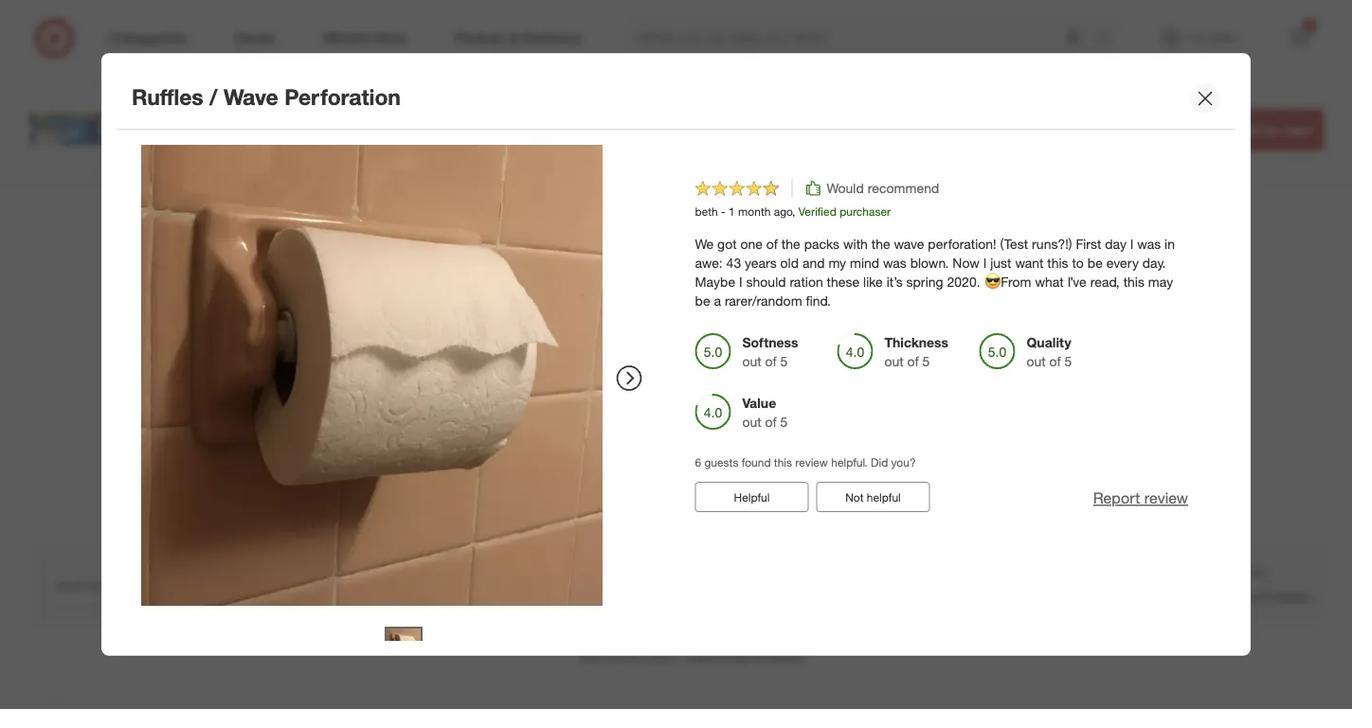 Task type: describe. For each thing, give the bounding box(es) containing it.
What can we help you find? suggestions appear below search field
[[628, 17, 1100, 59]]

ruffles / wave perforation dialog
[[101, 53, 1251, 677]]

1 vertical spatial this
[[1124, 274, 1145, 291]]

0 horizontal spatial this
[[774, 456, 792, 470]]

softness out of 5 inside ruffles / wave perforation "dialog"
[[743, 335, 799, 370]]

we found 5631 matching reviews
[[579, 647, 804, 666]]

should
[[746, 274, 786, 291]]

to inside we got one of the packs with the wave perforation! (test runs?!) first day i was in awe: 43 years old and my mind was blown. now i just want this to be every day. maybe i should ration these like it's spring 2020. 😎 from what i've read, this may be a rarer/random find.
[[1072, 255, 1084, 272]]

images inside see more review images
[[1069, 385, 1112, 402]]

helpful
[[867, 491, 901, 505]]

would
[[849, 115, 892, 134]]

guest review image 5 of 12, zoom in image
[[743, 325, 862, 443]]

search
[[1087, 30, 1132, 49]]

review down the 6
[[679, 495, 714, 509]]

see
[[1041, 366, 1064, 383]]

6
[[695, 456, 702, 470]]

you?
[[891, 456, 916, 470]]

like
[[864, 274, 883, 291]]

0 vertical spatial value
[[724, 201, 757, 217]]

review
[[612, 280, 674, 301]]

write
[[638, 495, 666, 509]]

found inside ruffles / wave perforation "dialog"
[[742, 456, 771, 470]]

5631
[[648, 647, 681, 666]]

quality inside ruffles / wave perforation "dialog"
[[1027, 335, 1072, 351]]

softness inside ruffles / wave perforation "dialog"
[[743, 335, 799, 351]]

rarer/random
[[725, 293, 802, 310]]

shop all charmin charmin ultra soft toilet paper - 12 super mega rolls
[[119, 92, 506, 135]]

to inside button
[[1264, 120, 1278, 139]]

report
[[1094, 490, 1141, 508]]

1 vertical spatial verified
[[1184, 588, 1235, 606]]

in
[[1165, 236, 1175, 253]]

1 the from the left
[[782, 236, 801, 253]]

got
[[718, 236, 737, 253]]

0 vertical spatial softness out of 5
[[866, 201, 922, 236]]

review right report
[[1145, 490, 1188, 508]]

we for we found 5631 matching reviews
[[579, 647, 600, 666]]

Verified purchases checkbox
[[1157, 588, 1176, 607]]

82
[[813, 115, 830, 134]]

my
[[829, 255, 846, 272]]

11787
[[208, 145, 245, 162]]

17 questions
[[276, 145, 355, 162]]

add to cart
[[1231, 120, 1312, 139]]

every
[[1107, 255, 1139, 272]]

report review
[[1094, 490, 1188, 508]]

/
[[210, 84, 218, 110]]

report review button
[[1094, 488, 1188, 510]]

these
[[827, 274, 860, 291]]

2 stars from the top
[[360, 98, 385, 112]]

with
[[843, 236, 868, 253]]

3
[[351, 98, 357, 112]]

month
[[738, 205, 771, 219]]

find.
[[806, 293, 831, 310]]

4 stars 3 stars
[[351, 80, 385, 112]]

rolls
[[470, 116, 506, 135]]

guests
[[705, 456, 739, 470]]

ration
[[790, 274, 823, 291]]

would
[[827, 180, 864, 197]]

ruffles / wave perforation
[[132, 84, 401, 110]]

and
[[803, 255, 825, 272]]

thickness for quality out of 5
[[885, 335, 949, 351]]

wave
[[894, 236, 925, 253]]

1 inside ruffles / wave perforation "dialog"
[[729, 205, 735, 219]]

4 for 4 stars 3 stars
[[351, 80, 357, 95]]

thickness out of 5 for value
[[581, 201, 646, 236]]

😎
[[984, 274, 998, 291]]

0 vertical spatial images
[[679, 280, 741, 301]]

add
[[1231, 120, 1260, 139]]

search button
[[1087, 17, 1132, 63]]

awe:
[[695, 255, 723, 272]]

0 vertical spatial recommend
[[896, 115, 983, 134]]

write a review
[[638, 495, 714, 509]]

43
[[727, 255, 741, 272]]

write a review button
[[630, 487, 723, 517]]

runs?!)
[[1032, 236, 1073, 253]]

perforation
[[285, 84, 401, 110]]

2 stars
[[351, 116, 385, 130]]

guest review image 2 of 12, zoom in image
[[342, 325, 461, 443]]

all
[[159, 92, 174, 111]]

old
[[781, 255, 799, 272]]

2 vertical spatial i
[[739, 274, 743, 291]]

a inside we got one of the packs with the wave perforation! (test runs?!) first day i was in awe: 43 years old and my mind was blown. now i just want this to be every day. maybe i should ration these like it's spring 2020. 😎 from what i've read, this may be a rarer/random find.
[[714, 293, 721, 310]]

mega
[[426, 116, 466, 135]]

value out of 5 inside ruffles / wave perforation "dialog"
[[743, 395, 788, 431]]

purchaser
[[840, 205, 891, 219]]

12
[[358, 116, 374, 135]]

not helpful
[[846, 491, 901, 505]]

0 horizontal spatial be
[[695, 293, 710, 310]]

recommend inside ruffles / wave perforation "dialog"
[[868, 180, 940, 197]]

did
[[871, 456, 888, 470]]

paper
[[300, 116, 343, 135]]

purchases
[[1239, 588, 1309, 606]]

11787 link
[[119, 143, 264, 166]]

reviews
[[753, 647, 804, 666]]

what
[[1035, 274, 1064, 291]]

stars for 4 stars 3 stars
[[360, 80, 385, 95]]

see more review images button
[[1010, 325, 1129, 443]]

0 vertical spatial 1
[[353, 134, 360, 148]]

zoomed image element
[[141, 145, 667, 677]]

helpful.
[[831, 456, 868, 470]]

now
[[953, 255, 980, 272]]



Task type: locate. For each thing, give the bounding box(es) containing it.
1 horizontal spatial images
[[1069, 385, 1112, 402]]

- inside ruffles / wave perforation "dialog"
[[721, 205, 726, 219]]

2 vertical spatial stars
[[360, 116, 385, 130]]

packs
[[804, 236, 840, 253]]

1 horizontal spatial 4
[[1308, 19, 1313, 31]]

may
[[1149, 274, 1174, 291]]

thickness up review
[[581, 201, 646, 217]]

0 horizontal spatial to
[[1072, 255, 1084, 272]]

the up mind
[[872, 236, 891, 253]]

soft
[[224, 116, 254, 135]]

review down see
[[1027, 385, 1065, 402]]

we left 5631
[[579, 647, 600, 666]]

1 vertical spatial stars
[[360, 98, 385, 112]]

a right the write
[[669, 495, 676, 509]]

1 left star
[[353, 134, 360, 148]]

found left 5631
[[604, 647, 643, 666]]

0 horizontal spatial quality out of 5
[[439, 201, 485, 236]]

thickness out of 5 up review
[[581, 201, 646, 236]]

1 vertical spatial -
[[721, 205, 726, 219]]

softness down rarer/random
[[743, 335, 799, 351]]

guest review image 4 of 12, zoom in image
[[609, 325, 728, 443]]

add to cart button
[[1219, 109, 1325, 151]]

0 horizontal spatial %
[[649, 116, 660, 130]]

charmin up ultra on the left
[[178, 92, 236, 111]]

stars
[[360, 80, 385, 95], [360, 98, 385, 112], [360, 116, 385, 130]]

thickness out of 5 down spring
[[885, 335, 949, 370]]

1 horizontal spatial i
[[984, 255, 987, 272]]

verified
[[799, 205, 837, 219], [1184, 588, 1235, 606]]

not helpful button
[[817, 483, 930, 513]]

1 vertical spatial recommend
[[868, 180, 940, 197]]

more
[[1068, 366, 1098, 383]]

verified right ,
[[799, 205, 837, 219]]

1
[[353, 134, 360, 148], [729, 205, 735, 219]]

i right day
[[1131, 236, 1134, 253]]

just
[[991, 255, 1012, 272]]

recommend right would
[[896, 115, 983, 134]]

0 vertical spatial thickness
[[581, 201, 646, 217]]

0 horizontal spatial quality
[[439, 201, 484, 217]]

- right beth
[[721, 205, 726, 219]]

3 stars from the top
[[360, 116, 385, 130]]

1 vertical spatial thickness out of 5
[[885, 335, 949, 370]]

With photos checkbox
[[1157, 562, 1176, 581]]

1 horizontal spatial to
[[1264, 120, 1278, 139]]

of
[[462, 220, 474, 236], [604, 220, 616, 236], [746, 220, 758, 236], [889, 220, 900, 236], [767, 236, 778, 253], [765, 354, 777, 370], [908, 354, 919, 370], [1050, 354, 1061, 370], [765, 414, 777, 431]]

to up the "i've"
[[1072, 255, 1084, 272]]

softness out of 5 down rarer/random
[[743, 335, 799, 370]]

review left 'helpful.'
[[795, 456, 828, 470]]

shop
[[119, 92, 155, 111]]

the up old
[[782, 236, 801, 253]]

0 vertical spatial be
[[1088, 255, 1103, 272]]

1 vertical spatial we
[[579, 647, 600, 666]]

5
[[477, 220, 485, 236], [619, 220, 627, 236], [762, 220, 769, 236], [904, 220, 911, 236], [781, 354, 788, 370], [923, 354, 930, 370], [1065, 354, 1072, 370], [781, 414, 788, 431]]

i
[[1131, 236, 1134, 253], [984, 255, 987, 272], [739, 274, 743, 291]]

1 horizontal spatial we
[[695, 236, 714, 253]]

be down maybe
[[695, 293, 710, 310]]

0 vertical spatial stars
[[360, 80, 385, 95]]

review images
[[612, 280, 741, 301]]

1 vertical spatial 1
[[729, 205, 735, 219]]

matching
[[686, 647, 748, 666]]

0 horizontal spatial -
[[347, 116, 353, 135]]

1 2 from the left
[[351, 116, 357, 130]]

wave
[[224, 84, 278, 110]]

be down first
[[1088, 255, 1103, 272]]

to
[[1264, 120, 1278, 139], [1072, 255, 1084, 272]]

quality up see
[[1027, 335, 1072, 351]]

2 horizontal spatial this
[[1124, 274, 1145, 291]]

1 vertical spatial was
[[883, 255, 907, 272]]

0 vertical spatial verified
[[799, 205, 837, 219]]

not
[[846, 491, 864, 505]]

% for 82
[[830, 115, 845, 134]]

1 horizontal spatial quality
[[1027, 335, 1072, 351]]

was
[[1138, 236, 1161, 253], [883, 255, 907, 272]]

4 for 4
[[1308, 19, 1313, 31]]

0 horizontal spatial we
[[579, 647, 600, 666]]

1 vertical spatial to
[[1072, 255, 1084, 272]]

was up it's
[[883, 255, 907, 272]]

day
[[1105, 236, 1127, 253]]

0 horizontal spatial a
[[669, 495, 676, 509]]

quality down mega
[[439, 201, 484, 217]]

1 horizontal spatial softness out of 5
[[866, 201, 922, 236]]

2
[[351, 116, 357, 130], [643, 116, 649, 130]]

images down more
[[1069, 385, 1112, 402]]

1 horizontal spatial -
[[721, 205, 726, 219]]

0 horizontal spatial softness out of 5
[[743, 335, 799, 370]]

found right guests
[[742, 456, 771, 470]]

1 vertical spatial guest review image 1 of 1, full size image
[[385, 627, 423, 665]]

with photos
[[1184, 562, 1265, 581]]

% for 2
[[649, 116, 660, 130]]

0 vertical spatial thickness out of 5
[[581, 201, 646, 236]]

1 vertical spatial quality out of 5
[[1027, 335, 1072, 370]]

quality out of 5 down what
[[1027, 335, 1072, 370]]

softness out of 5 down "would recommend"
[[866, 201, 922, 236]]

2 %
[[643, 116, 660, 130]]

82 % would recommend
[[813, 115, 983, 134]]

0 horizontal spatial thickness
[[581, 201, 646, 217]]

beth - 1 month ago , verified purchaser
[[695, 205, 891, 219]]

read,
[[1091, 274, 1120, 291]]

charmin down shop
[[119, 116, 181, 135]]

thickness out of 5 for quality
[[885, 335, 949, 370]]

0 vertical spatial we
[[695, 236, 714, 253]]

thickness for value out of 5
[[581, 201, 646, 217]]

2 for 2 stars
[[351, 116, 357, 130]]

review inside see more review images
[[1027, 385, 1065, 402]]

1 vertical spatial images
[[1069, 385, 1112, 402]]

stars for 2 stars
[[360, 116, 385, 130]]

verified inside ruffles / wave perforation "dialog"
[[799, 205, 837, 219]]

0 vertical spatial i
[[1131, 236, 1134, 253]]

0 vertical spatial to
[[1264, 120, 1278, 139]]

thickness out of 5 inside ruffles / wave perforation "dialog"
[[885, 335, 949, 370]]

6 guests found this review helpful. did you?
[[695, 456, 916, 470]]

1 horizontal spatial quality out of 5
[[1027, 335, 1072, 370]]

verified down the 'with'
[[1184, 588, 1235, 606]]

1 vertical spatial found
[[604, 647, 643, 666]]

guest review image 6 of 12, zoom in image
[[877, 325, 995, 443]]

0 horizontal spatial 2
[[351, 116, 357, 130]]

toilet
[[258, 116, 296, 135]]

0 vertical spatial a
[[714, 293, 721, 310]]

0 vertical spatial this
[[1048, 255, 1069, 272]]

0 horizontal spatial 4
[[351, 80, 357, 95]]

images down awe:
[[679, 280, 741, 301]]

1 horizontal spatial a
[[714, 293, 721, 310]]

photos
[[1218, 562, 1265, 581]]

guest review image 1 of 12, zoom in image
[[209, 325, 327, 443]]

0 horizontal spatial thickness out of 5
[[581, 201, 646, 236]]

0 horizontal spatial images
[[679, 280, 741, 301]]

0 vertical spatial 4
[[1308, 19, 1313, 31]]

years
[[745, 255, 777, 272]]

2 the from the left
[[872, 236, 891, 253]]

ago
[[774, 205, 792, 219]]

0 vertical spatial value out of 5
[[724, 201, 769, 236]]

images
[[679, 280, 741, 301], [1069, 385, 1112, 402]]

be
[[1088, 255, 1103, 272], [695, 293, 710, 310]]

0 vertical spatial quality
[[439, 201, 484, 217]]

first
[[1076, 236, 1102, 253]]

2 for 2 %
[[643, 116, 649, 130]]

0 horizontal spatial verified
[[799, 205, 837, 219]]

%
[[830, 115, 845, 134], [649, 116, 660, 130]]

4 inside the 4 stars 3 stars
[[351, 80, 357, 95]]

super
[[379, 116, 422, 135]]

1 left month
[[729, 205, 735, 219]]

17 questions link
[[268, 143, 355, 165]]

0 horizontal spatial 1
[[353, 134, 360, 148]]

helpful button
[[695, 483, 809, 513]]

quality out of 5 down mega
[[439, 201, 485, 236]]

was up day.
[[1138, 236, 1161, 253]]

17
[[276, 145, 291, 162]]

value right beth
[[724, 201, 757, 217]]

1 horizontal spatial 1
[[729, 205, 735, 219]]

1 stars from the top
[[360, 80, 385, 95]]

a down maybe
[[714, 293, 721, 310]]

2 2 from the left
[[643, 116, 649, 130]]

2 vertical spatial this
[[774, 456, 792, 470]]

1 vertical spatial value
[[743, 395, 776, 412]]

of inside we got one of the packs with the wave perforation! (test runs?!) first day i was in awe: 43 years old and my mind was blown. now i just want this to be every day. maybe i should ration these like it's spring 2020. 😎 from what i've read, this may be a rarer/random find.
[[767, 236, 778, 253]]

a inside 'write a review' button
[[669, 495, 676, 509]]

value out of 5 left "ago"
[[724, 201, 769, 236]]

0 horizontal spatial found
[[604, 647, 643, 666]]

0 vertical spatial was
[[1138, 236, 1161, 253]]

questions
[[295, 145, 355, 162]]

1 horizontal spatial thickness out of 5
[[885, 335, 949, 370]]

1 vertical spatial charmin
[[119, 116, 181, 135]]

beth
[[695, 205, 718, 219]]

maybe
[[695, 274, 736, 291]]

-
[[347, 116, 353, 135], [721, 205, 726, 219]]

want
[[1015, 255, 1044, 272]]

recommend
[[896, 115, 983, 134], [868, 180, 940, 197]]

1 vertical spatial 4
[[351, 80, 357, 95]]

0 horizontal spatial softness
[[743, 335, 799, 351]]

value
[[724, 201, 757, 217], [743, 395, 776, 412]]

0 horizontal spatial i
[[739, 274, 743, 291]]

value out of 5
[[724, 201, 769, 236], [743, 395, 788, 431]]

quality out of 5
[[439, 201, 485, 236], [1027, 335, 1072, 370]]

2020.
[[947, 274, 981, 291]]

i left just
[[984, 255, 987, 272]]

1 star
[[353, 134, 382, 148]]

we up awe:
[[695, 236, 714, 253]]

image of charmin ultra soft toilet paper - 12 super mega rolls image
[[28, 91, 104, 167]]

1 vertical spatial a
[[669, 495, 676, 509]]

i down 43
[[739, 274, 743, 291]]

value out of 5 up 6 guests found this review helpful. did you?
[[743, 395, 788, 431]]

1 vertical spatial thickness
[[885, 335, 949, 351]]

recommend up purchaser
[[868, 180, 940, 197]]

1 horizontal spatial verified
[[1184, 588, 1235, 606]]

0 vertical spatial quality out of 5
[[439, 201, 485, 236]]

1 horizontal spatial %
[[830, 115, 845, 134]]

softness out of 5
[[866, 201, 922, 236], [743, 335, 799, 370]]

quality
[[439, 201, 484, 217], [1027, 335, 1072, 351]]

with
[[1184, 562, 1214, 581]]

blown.
[[911, 255, 949, 272]]

1 horizontal spatial was
[[1138, 236, 1161, 253]]

day.
[[1143, 255, 1166, 272]]

1 vertical spatial softness out of 5
[[743, 335, 799, 370]]

this down the runs?!)
[[1048, 255, 1069, 272]]

1 horizontal spatial thickness
[[885, 335, 949, 351]]

1 vertical spatial be
[[695, 293, 710, 310]]

1 horizontal spatial 2
[[643, 116, 649, 130]]

thickness down spring
[[885, 335, 949, 351]]

guest review image 3 of 12, zoom in image
[[476, 325, 594, 443]]

thickness out of 5
[[581, 201, 646, 236], [885, 335, 949, 370]]

1 horizontal spatial this
[[1048, 255, 1069, 272]]

1 horizontal spatial softness
[[866, 201, 922, 217]]

cart
[[1283, 120, 1312, 139]]

0 vertical spatial guest review image 1 of 1, full size image
[[141, 145, 603, 607]]

value inside ruffles / wave perforation "dialog"
[[743, 395, 776, 412]]

we for we got one of the packs with the wave perforation! (test runs?!) first day i was in awe: 43 years old and my mind was blown. now i just want this to be every day. maybe i should ration these like it's spring 2020. 😎 from what i've read, this may be a rarer/random find.
[[695, 236, 714, 253]]

- inside shop all charmin charmin ultra soft toilet paper - 12 super mega rolls
[[347, 116, 353, 135]]

value up 6 guests found this review helpful. did you?
[[743, 395, 776, 412]]

(test
[[1000, 236, 1028, 253]]

0 vertical spatial -
[[347, 116, 353, 135]]

to right add
[[1264, 120, 1278, 139]]

this down every
[[1124, 274, 1145, 291]]

would recommend
[[827, 180, 940, 197]]

4 link
[[1279, 17, 1321, 59]]

0 vertical spatial charmin
[[178, 92, 236, 111]]

perforation!
[[928, 236, 997, 253]]

mind
[[850, 255, 880, 272]]

this up the helpful "button"
[[774, 456, 792, 470]]

the
[[782, 236, 801, 253], [872, 236, 891, 253]]

0 vertical spatial softness
[[866, 201, 922, 217]]

1 vertical spatial quality
[[1027, 335, 1072, 351]]

from
[[1001, 274, 1032, 291]]

ultra
[[185, 116, 220, 135]]

softness down "would recommend"
[[866, 201, 922, 217]]

0 horizontal spatial the
[[782, 236, 801, 253]]

we inside we got one of the packs with the wave perforation! (test runs?!) first day i was in awe: 43 years old and my mind was blown. now i just want this to be every day. maybe i should ration these like it's spring 2020. 😎 from what i've read, this may be a rarer/random find.
[[695, 236, 714, 253]]

thickness inside ruffles / wave perforation "dialog"
[[885, 335, 949, 351]]

1 horizontal spatial be
[[1088, 255, 1103, 272]]

1 vertical spatial value out of 5
[[743, 395, 788, 431]]

verified purchases
[[1184, 588, 1309, 606]]

helpful
[[734, 491, 770, 505]]

1 vertical spatial softness
[[743, 335, 799, 351]]

it's
[[887, 274, 903, 291]]

one
[[741, 236, 763, 253]]

star
[[363, 134, 382, 148]]

1 horizontal spatial found
[[742, 456, 771, 470]]

0 vertical spatial found
[[742, 456, 771, 470]]

guest review image 1 of 1, full size image
[[141, 145, 603, 607], [385, 627, 423, 665]]

1 vertical spatial i
[[984, 255, 987, 272]]

2 horizontal spatial i
[[1131, 236, 1134, 253]]

- left 12
[[347, 116, 353, 135]]

1 horizontal spatial the
[[872, 236, 891, 253]]

0 horizontal spatial was
[[883, 255, 907, 272]]

quality out of 5 inside ruffles / wave perforation "dialog"
[[1027, 335, 1072, 370]]

i've
[[1068, 274, 1087, 291]]

spring
[[907, 274, 944, 291]]



Task type: vqa. For each thing, say whether or not it's contained in the screenshot.
stars
yes



